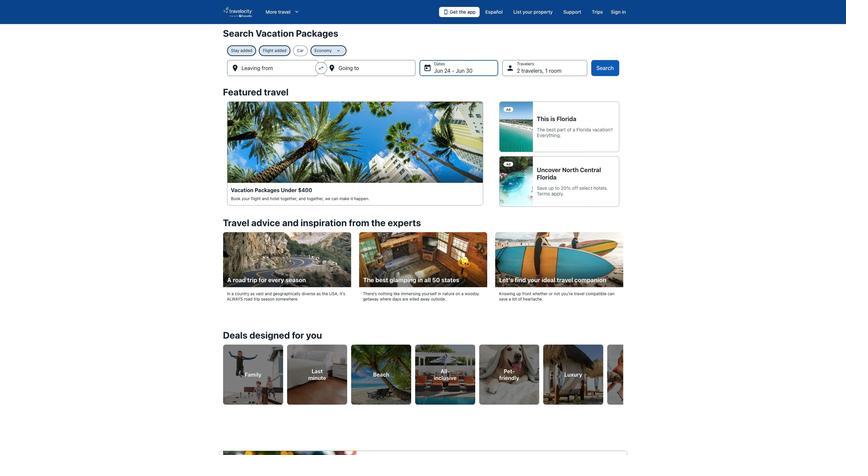 Task type: describe. For each thing, give the bounding box(es) containing it.
featured travel region
[[219, 83, 627, 214]]

swap origin and destination values image
[[318, 65, 324, 71]]

download the app button image
[[443, 9, 449, 15]]



Task type: vqa. For each thing, say whether or not it's contained in the screenshot.
dillsboro image
no



Task type: locate. For each thing, give the bounding box(es) containing it.
next image
[[619, 369, 627, 377]]

previous image
[[219, 369, 227, 377]]

travelocity logo image
[[223, 7, 252, 17]]

travel advice and inspiration from the experts region
[[219, 214, 627, 314]]

main content
[[0, 24, 847, 455]]



